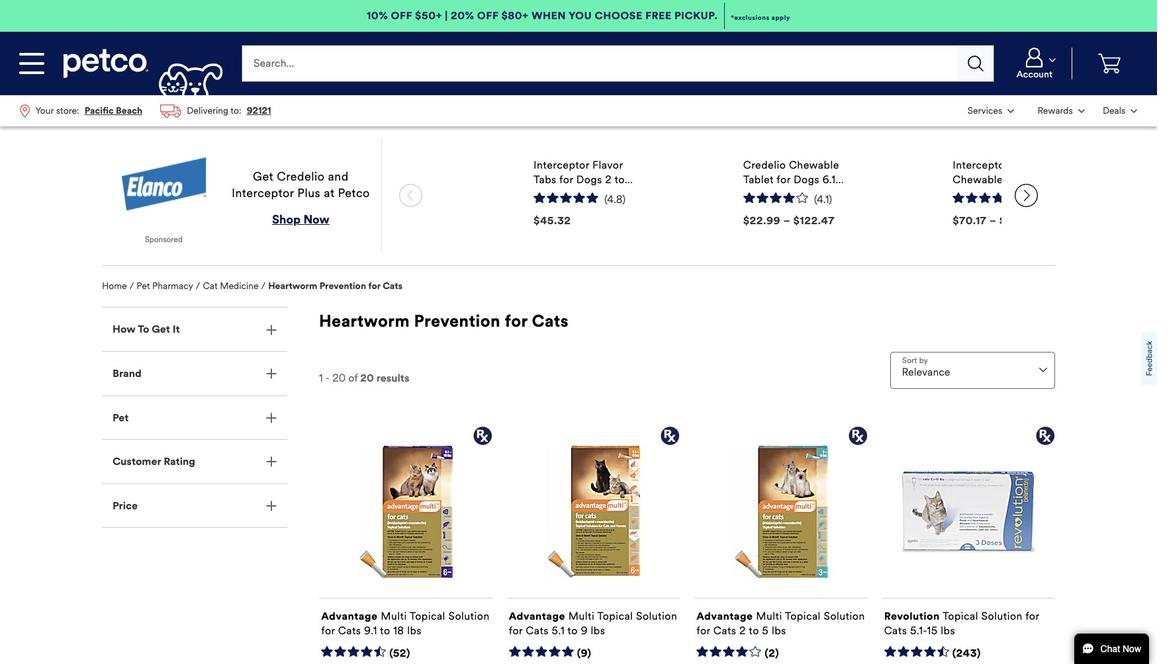 Task type: locate. For each thing, give the bounding box(es) containing it.
1 (52) from the left
[[390, 638, 411, 651]]

( for 4.1
[[814, 193, 817, 206]]

/ left pet
[[130, 272, 134, 283]]

results
[[377, 363, 410, 375]]

20
[[333, 363, 346, 375], [360, 363, 374, 375]]

from $22.99 up to $122.47 element
[[743, 215, 835, 227]]

advantage
[[321, 601, 378, 614], [509, 601, 566, 614], [697, 601, 753, 614], [884, 601, 941, 614]]

0 horizontal spatial 52 reviews element
[[390, 638, 411, 652]]

2 citrus catapult arrow button from the left
[[1009, 148, 1045, 234]]

advantage for fourth rx medicine badge icon from right 52 reviews element
[[321, 601, 378, 614]]

for inside multi topical solution for cats 2 to 5 lbs
[[697, 616, 711, 628]]

0 horizontal spatial citrus catapult arrow button
[[393, 148, 429, 234]]

pet
[[137, 272, 150, 283]]

0 horizontal spatial multi topical solution for cats 9.1 to 18 lbs
[[321, 601, 490, 628]]

plus icon 2 button
[[102, 299, 287, 342], [102, 343, 287, 386], [102, 387, 287, 430], [102, 431, 287, 475], [102, 475, 287, 519]]

to inside multi topical solution for cats 2 to 5 lbs
[[749, 616, 759, 628]]

– right $70.17
[[990, 215, 997, 227]]

9
[[581, 616, 588, 628]]

2 – from the left
[[990, 215, 997, 227]]

2 ) from the left
[[829, 193, 832, 206]]

1 carat down icon 13 button from the left
[[960, 97, 1022, 125]]

1 18 from the left
[[393, 616, 404, 628]]

$22.99
[[743, 215, 781, 227]]

2 to from the left
[[568, 616, 578, 628]]

1 topical from the left
[[410, 601, 446, 614]]

solution inside multi topical solution for cats 5.1 to 9 lbs
[[636, 601, 678, 614]]

4 topical from the left
[[973, 601, 1009, 614]]

multi inside multi topical solution for cats 2 to 5 lbs
[[756, 601, 783, 614]]

2 18 from the left
[[957, 616, 968, 628]]

3 topical from the left
[[785, 601, 821, 614]]

for for fourth rx medicine badge icon from right
[[321, 616, 335, 628]]

solution for 4th rx medicine badge icon
[[1012, 601, 1053, 614]]

4 multi from the left
[[944, 601, 970, 614]]

home / pet pharmacy / cat medicine / heartworm prevention for cats
[[102, 272, 403, 283]]

1 solution from the left
[[449, 601, 490, 614]]

0 horizontal spatial /
[[130, 272, 134, 283]]

sponsored for multi topical solution for cats 5.1 to 9 lbs
[[642, 578, 680, 587]]

Search search field
[[242, 45, 958, 82]]

list
[[11, 95, 280, 127], [959, 95, 1147, 127]]

cat medicine link
[[203, 272, 259, 283]]

1 horizontal spatial citrus catapult arrow button
[[1009, 148, 1045, 234]]

when
[[532, 9, 566, 22]]

9 reviews element
[[577, 638, 592, 652]]

20 right of
[[360, 363, 374, 375]]

to inside multi topical solution for cats 5.1 to 9 lbs
[[568, 616, 578, 628]]

1 horizontal spatial 18
[[957, 616, 968, 628]]

solution for fourth rx medicine badge icon from right
[[449, 601, 490, 614]]

– right $22.99
[[784, 215, 791, 227]]

3 / from the left
[[261, 272, 266, 283]]

you
[[569, 9, 592, 22]]

multi for 52 reviews element related to 4th rx medicine badge icon
[[944, 601, 970, 614]]

0 horizontal spatial heartworm
[[268, 272, 317, 283]]

rx medicine badge icon image
[[472, 417, 492, 437], [660, 417, 680, 437], [848, 417, 868, 437], [1036, 417, 1056, 437]]

citrus catapult arrow button right the petco
[[393, 148, 429, 234]]

multi for fourth rx medicine badge icon from right 52 reviews element
[[381, 601, 407, 614]]

2 solution from the left
[[636, 601, 678, 614]]

)
[[623, 193, 626, 206], [829, 193, 832, 206]]

cat
[[203, 272, 218, 283]]

at
[[324, 182, 335, 196]]

cats inside multi topical solution for cats 2 to 5 lbs
[[714, 616, 737, 628]]

multi
[[381, 601, 407, 614], [569, 601, 595, 614], [756, 601, 783, 614], [944, 601, 970, 614]]

home
[[102, 272, 127, 283]]

home link
[[102, 272, 127, 283]]

0 horizontal spatial list
[[11, 95, 280, 127]]

topical for fourth rx medicine badge icon from right
[[410, 601, 446, 614]]

2 multi from the left
[[569, 601, 595, 614]]

1 horizontal spatial carat down icon 13 button
[[1025, 97, 1093, 125]]

4 lbs from the left
[[971, 616, 985, 628]]

1 plus icon 2 button from the top
[[102, 299, 287, 342]]

heartworm
[[268, 272, 317, 283], [319, 302, 410, 323]]

1 advantage from the left
[[321, 601, 378, 614]]

carat down icon 13 image
[[1050, 58, 1056, 62], [1008, 109, 1015, 113], [1079, 109, 1085, 113], [1131, 109, 1138, 113]]

9.1
[[364, 616, 377, 628], [927, 616, 941, 628]]

/ right the medicine
[[261, 272, 266, 283]]

pharmacy
[[152, 272, 193, 283]]

1 horizontal spatial 52 reviews element
[[953, 638, 974, 652]]

1 horizontal spatial list
[[959, 95, 1147, 127]]

citrus catapult arrow button right $70.17
[[1009, 148, 1045, 234]]

off right 10%
[[391, 9, 412, 22]]

carat down icon 13 image for 3rd carat down icon 13 dropdown button
[[1131, 109, 1138, 113]]

topical inside multi topical solution for cats 5.1 to 9 lbs
[[598, 601, 633, 614]]

solution
[[449, 601, 490, 614], [636, 601, 678, 614], [824, 601, 865, 614], [1012, 601, 1053, 614]]

lbs
[[407, 616, 422, 628], [591, 616, 605, 628], [772, 616, 787, 628], [971, 616, 985, 628]]

1 horizontal spatial )
[[829, 193, 832, 206]]

3 solution from the left
[[824, 601, 865, 614]]

*exclusions apply
[[731, 13, 791, 22]]

prevention
[[320, 272, 366, 283], [414, 302, 501, 323]]

1
[[319, 363, 323, 375]]

$50+
[[415, 9, 442, 22]]

4 advantage from the left
[[884, 601, 941, 614]]

52 reviews element for 4th rx medicine badge icon
[[953, 638, 974, 652]]

1 horizontal spatial multi topical solution for cats 9.1 to 18 lbs
[[884, 601, 1053, 628]]

cats
[[383, 272, 403, 283], [532, 302, 569, 323], [338, 616, 361, 628], [526, 616, 549, 628], [714, 616, 737, 628], [901, 616, 924, 628]]

1 vertical spatial heartworm
[[319, 302, 410, 323]]

solution inside multi topical solution for cats 2 to 5 lbs
[[824, 601, 865, 614]]

1 ) from the left
[[623, 193, 626, 206]]

1 horizontal spatial prevention
[[414, 302, 501, 323]]

2 multi topical solution for cats 9.1 to 18 lbs from the left
[[884, 601, 1053, 628]]

multi topical solution for cats 9.1 to 18 lbs
[[321, 601, 490, 628], [884, 601, 1053, 628]]

1 horizontal spatial off
[[477, 9, 499, 22]]

1 horizontal spatial –
[[990, 215, 997, 227]]

for inside multi topical solution for cats 5.1 to 9 lbs
[[509, 616, 523, 628]]

1 – from the left
[[784, 215, 791, 227]]

3 to from the left
[[749, 616, 759, 628]]

multi topical solution for cats 9.1 to 18 lbs for fourth rx medicine badge icon from right 52 reviews element
[[321, 601, 490, 628]]

1 52 reviews element from the left
[[390, 638, 411, 652]]

1 horizontal spatial 20
[[360, 363, 374, 375]]

of
[[348, 363, 358, 375]]

0 horizontal spatial (
[[605, 193, 607, 206]]

2 lbs from the left
[[591, 616, 605, 628]]

solution for 2nd rx medicine badge icon
[[636, 601, 678, 614]]

2 horizontal spatial carat down icon 13 button
[[1096, 97, 1146, 125]]

10% off $50+ | 20% off $80+ when you choose free pickup.
[[367, 9, 718, 22]]

topical inside multi topical solution for cats 2 to 5 lbs
[[785, 601, 821, 614]]

3 plus icon 2 button from the top
[[102, 387, 287, 430]]

2 list from the left
[[959, 95, 1147, 127]]

search image
[[968, 56, 984, 72]]

/ left cat
[[196, 272, 200, 283]]

plus icon 2 image
[[266, 316, 277, 326], [266, 360, 277, 370], [266, 404, 277, 414], [266, 448, 277, 458], [266, 492, 277, 503]]

citrus catapult arrow button
[[393, 148, 429, 234], [1009, 148, 1045, 234]]

2
[[740, 616, 746, 628]]

$122.47
[[794, 215, 835, 227]]

/
[[130, 272, 134, 283], [196, 272, 200, 283], [261, 272, 266, 283]]

3 lbs from the left
[[772, 616, 787, 628]]

pet pharmacy link
[[137, 272, 193, 283]]

multi inside multi topical solution for cats 5.1 to 9 lbs
[[569, 601, 595, 614]]

advantage for 52 reviews element related to 4th rx medicine badge icon
[[884, 601, 941, 614]]

carat down icon 13 image for third carat down icon 13 dropdown button from the right
[[1008, 109, 1015, 113]]

2 topical from the left
[[598, 601, 633, 614]]

1 vertical spatial prevention
[[414, 302, 501, 323]]

2 off from the left
[[477, 9, 499, 22]]

heartworm prevention for cats link
[[268, 272, 403, 283]]

0 vertical spatial prevention
[[320, 272, 366, 283]]

52 reviews element
[[390, 638, 411, 652], [953, 638, 974, 652]]

pickup.
[[675, 9, 718, 22]]

1 ( from the left
[[605, 193, 607, 206]]

0 horizontal spatial (52)
[[390, 638, 411, 651]]

for
[[368, 272, 381, 283], [505, 302, 528, 323], [321, 616, 335, 628], [509, 616, 523, 628], [697, 616, 711, 628], [884, 616, 898, 628]]

(2)
[[765, 638, 780, 651]]

medicine
[[220, 272, 259, 283]]

0 horizontal spatial 20
[[333, 363, 346, 375]]

1 multi from the left
[[381, 601, 407, 614]]

2 horizontal spatial /
[[261, 272, 266, 283]]

3 advantage from the left
[[697, 601, 753, 614]]

off
[[391, 9, 412, 22], [477, 9, 499, 22]]

18
[[393, 616, 404, 628], [957, 616, 968, 628]]

4 solution from the left
[[1012, 601, 1053, 614]]

4.1
[[817, 193, 829, 206]]

2 52 reviews element from the left
[[953, 638, 974, 652]]

lbs inside multi topical solution for cats 2 to 5 lbs
[[772, 616, 787, 628]]

0 horizontal spatial )
[[623, 193, 626, 206]]

heartworm down heartworm prevention for cats link
[[319, 302, 410, 323]]

0 horizontal spatial carat down icon 13 button
[[960, 97, 1022, 125]]

1 horizontal spatial (
[[814, 193, 817, 206]]

carat down icon 13 image inside popup button
[[1050, 58, 1056, 62]]

carat down icon 13 button
[[960, 97, 1022, 125], [1025, 97, 1093, 125], [1096, 97, 1146, 125]]

0 horizontal spatial 18
[[393, 616, 404, 628]]

from $70.17 up to $130.12 element
[[953, 215, 1039, 227]]

credelio
[[277, 165, 325, 180]]

0 vertical spatial heartworm
[[268, 272, 317, 283]]

2 ( from the left
[[814, 193, 817, 206]]

2 / from the left
[[196, 272, 200, 283]]

0 horizontal spatial 9.1
[[364, 616, 377, 628]]

to
[[380, 616, 390, 628], [568, 616, 578, 628], [749, 616, 759, 628], [943, 616, 954, 628]]

sponsored for multi topical solution for cats 9.1 to 18 lbs
[[454, 578, 492, 587]]

1 horizontal spatial (52)
[[953, 638, 974, 651]]

3 multi from the left
[[756, 601, 783, 614]]

0 horizontal spatial off
[[391, 9, 412, 22]]

-
[[326, 363, 330, 375]]

1 off from the left
[[391, 9, 412, 22]]

1 horizontal spatial /
[[196, 272, 200, 283]]

2 advantage from the left
[[509, 601, 566, 614]]

off right 20% on the top left
[[477, 9, 499, 22]]

for for 2nd rx medicine badge icon
[[509, 616, 523, 628]]

1 multi topical solution for cats 9.1 to 18 lbs from the left
[[321, 601, 490, 628]]

advantage for the 2 reviews element
[[697, 601, 753, 614]]

(
[[605, 193, 607, 206], [814, 193, 817, 206]]

20 right -
[[333, 363, 346, 375]]

sponsored
[[145, 228, 183, 238], [454, 578, 492, 587], [642, 578, 680, 587], [830, 578, 868, 587]]

1 horizontal spatial 9.1
[[927, 616, 941, 628]]

–
[[784, 215, 791, 227], [990, 215, 997, 227]]

(52)
[[390, 638, 411, 651], [953, 638, 974, 651]]

0 horizontal spatial –
[[784, 215, 791, 227]]

heartworm right the medicine
[[268, 272, 317, 283]]

free
[[646, 9, 672, 22]]

1 list from the left
[[11, 95, 280, 127]]

topical
[[410, 601, 446, 614], [598, 601, 633, 614], [785, 601, 821, 614], [973, 601, 1009, 614]]

1 20 from the left
[[333, 363, 346, 375]]

20%
[[451, 9, 475, 22]]



Task type: describe. For each thing, give the bounding box(es) containing it.
heartworm prevention for cats
[[319, 302, 569, 323]]

$45.32
[[534, 215, 571, 227]]

2 carat down icon 13 button from the left
[[1025, 97, 1093, 125]]

4.8
[[607, 193, 623, 206]]

) for ( 4.1 )
[[829, 193, 832, 206]]

apply
[[772, 13, 791, 22]]

18 for 52 reviews element related to 4th rx medicine badge icon
[[957, 616, 968, 628]]

0 horizontal spatial prevention
[[320, 272, 366, 283]]

topical for 4th rx medicine badge icon
[[973, 601, 1009, 614]]

4 rx medicine badge icon image from the left
[[1036, 417, 1056, 437]]

solution for second rx medicine badge icon from the right
[[824, 601, 865, 614]]

18 for fourth rx medicine badge icon from right 52 reviews element
[[393, 616, 404, 628]]

now
[[304, 208, 330, 223]]

2 20 from the left
[[360, 363, 374, 375]]

1 plus icon 2 image from the top
[[266, 316, 277, 326]]

– for $70.17
[[990, 215, 997, 227]]

$130.12
[[1000, 215, 1039, 227]]

5.1
[[552, 616, 565, 628]]

$22.99 – $122.47
[[743, 215, 835, 227]]

topical for second rx medicine badge icon from the right
[[785, 601, 821, 614]]

4 plus icon 2 button from the top
[[102, 431, 287, 475]]

and
[[328, 165, 349, 180]]

multi topical solution for cats 5.1 to 9 lbs
[[509, 601, 678, 628]]

petco
[[338, 182, 370, 196]]

for for second rx medicine badge icon from the right
[[697, 616, 711, 628]]

lbs inside multi topical solution for cats 5.1 to 9 lbs
[[591, 616, 605, 628]]

1 - 20 of 20 results
[[319, 363, 410, 375]]

3 carat down icon 13 button from the left
[[1096, 97, 1146, 125]]

multi for the 2 reviews element
[[756, 601, 783, 614]]

interceptor
[[232, 182, 294, 196]]

10%
[[367, 9, 388, 22]]

1 9.1 from the left
[[364, 616, 377, 628]]

shop now
[[272, 208, 330, 223]]

choose
[[595, 9, 643, 22]]

) for ( 4.8 )
[[623, 193, 626, 206]]

2 plus icon 2 image from the top
[[266, 360, 277, 370]]

– for $22.99
[[784, 215, 791, 227]]

2 reviews element
[[765, 638, 780, 652]]

multi for 9 reviews element
[[569, 601, 595, 614]]

3 plus icon 2 image from the top
[[266, 404, 277, 414]]

1 horizontal spatial heartworm
[[319, 302, 410, 323]]

advantage for 9 reviews element
[[509, 601, 566, 614]]

52 reviews element for fourth rx medicine badge icon from right
[[390, 638, 411, 652]]

2 9.1 from the left
[[927, 616, 941, 628]]

5 plus icon 2 button from the top
[[102, 475, 287, 519]]

( 4.8 )
[[605, 193, 626, 206]]

carat down icon 13 button
[[1003, 48, 1067, 79]]

1 to from the left
[[380, 616, 390, 628]]

citrus catapult arrow image
[[399, 179, 423, 202]]

(9)
[[577, 638, 592, 651]]

carat down icon 13 image for second carat down icon 13 dropdown button
[[1079, 109, 1085, 113]]

1 / from the left
[[130, 272, 134, 283]]

1 lbs from the left
[[407, 616, 422, 628]]

elanco interceptorcredelio. sponsored. image
[[107, 155, 220, 208]]

cats inside multi topical solution for cats 5.1 to 9 lbs
[[526, 616, 549, 628]]

3 rx medicine badge icon image from the left
[[848, 417, 868, 437]]

1 citrus catapult arrow button from the left
[[393, 148, 429, 234]]

$70.17
[[953, 215, 987, 227]]

4 to from the left
[[943, 616, 954, 628]]

1 rx medicine badge icon image from the left
[[472, 417, 492, 437]]

multi topical solution for cats 9.1 to 18 lbs for 52 reviews element related to 4th rx medicine badge icon
[[884, 601, 1053, 628]]

( for 4.8
[[605, 193, 607, 206]]

2 (52) from the left
[[953, 638, 974, 651]]

5
[[762, 616, 769, 628]]

( 4.1 )
[[814, 193, 832, 206]]

get credelio and interceptor plus at petco
[[232, 165, 370, 196]]

citrus catapult arrow image
[[1015, 179, 1038, 202]]

multi topical solution for cats 2 to 5 lbs
[[697, 601, 865, 628]]

$70.17 – $130.12
[[953, 215, 1039, 227]]

5 plus icon 2 image from the top
[[266, 492, 277, 503]]

sponsored for multi topical solution for cats 2 to 5 lbs
[[830, 578, 868, 587]]

2 plus icon 2 button from the top
[[102, 343, 287, 386]]

|
[[445, 9, 448, 22]]

shop
[[272, 208, 301, 223]]

$80+
[[502, 9, 529, 22]]

topical for 2nd rx medicine badge icon
[[598, 601, 633, 614]]

*exclusions
[[731, 13, 770, 22]]

get
[[253, 165, 274, 180]]

shop now link
[[272, 197, 330, 223]]

plus
[[298, 182, 321, 196]]

for for 4th rx medicine badge icon
[[884, 616, 898, 628]]

4 plus icon 2 image from the top
[[266, 448, 277, 458]]

2 rx medicine badge icon image from the left
[[660, 417, 680, 437]]



Task type: vqa. For each thing, say whether or not it's contained in the screenshot.
"Cost"
no



